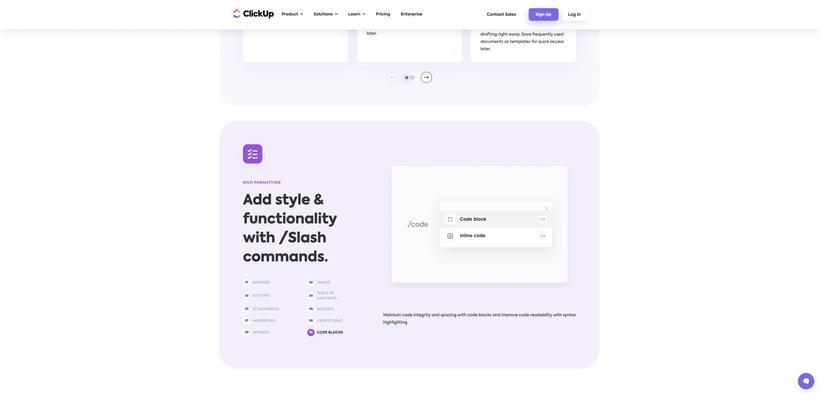 Task type: describe. For each thing, give the bounding box(es) containing it.
table
[[317, 292, 328, 295]]

create tasks
[[317, 319, 343, 323]]

code
[[317, 331, 328, 335]]

easily access doc templates to start drafting right away. save frequently used documents as templates for quick access later. link
[[471, 0, 576, 63]]

out
[[268, 10, 275, 14]]

product button
[[279, 8, 306, 20]]

banners
[[253, 281, 270, 285]]

to inside easily access doc templates to start drafting right away. save frequently used documents as templates for quick access later. link
[[538, 25, 543, 29]]

log in link
[[561, 8, 588, 21]]

one
[[284, 17, 291, 21]]

spacing
[[441, 313, 457, 317]]

of
[[329, 292, 334, 295]]

card navigation navigation
[[405, 76, 414, 79]]

rich formatting
[[243, 181, 281, 185]]

and inside cancel out the noise and concentrate your writing on one line, sentence, or paragraph at a time.
[[295, 10, 303, 14]]

log in
[[568, 13, 581, 17]]

sign up button
[[529, 8, 559, 21]]

table of contents
[[317, 292, 337, 301]]

1 horizontal spatial for
[[532, 40, 538, 44]]

highlighting.
[[383, 321, 408, 325]]

a
[[281, 24, 284, 28]]

1 horizontal spatial frequently
[[533, 33, 553, 37]]

1 horizontal spatial easily access doc templates to start drafting right away. save frequently used documents as templates for quick access later.
[[481, 25, 564, 51]]

at
[[276, 24, 280, 28]]

enterprise
[[401, 12, 423, 16]]

maintain
[[383, 313, 401, 317]]

enterprise link
[[398, 8, 425, 20]]

sales
[[505, 12, 516, 17]]

later. inside easily access doc templates to start drafting right away. save frequently used documents as templates for quick access later. link
[[481, 47, 491, 51]]

cancel out the noise and concentrate your writing on one line, sentence, or paragraph at a time.
[[253, 10, 330, 28]]

writing
[[263, 17, 277, 21]]

contact sales
[[487, 12, 516, 17]]

contact
[[487, 12, 504, 17]]

contents
[[317, 297, 337, 301]]

0 horizontal spatial away.
[[395, 17, 407, 21]]

contact sales button
[[484, 9, 519, 19]]

maintain code integrity and spacing with code blocks and improve code readability with syntax highlighting.
[[383, 313, 576, 325]]

1 horizontal spatial with
[[458, 313, 467, 317]]

cancel
[[253, 10, 267, 14]]

1 horizontal spatial drafting
[[481, 33, 497, 37]]

0 horizontal spatial to
[[424, 10, 429, 14]]

code blocks
[[317, 331, 343, 335]]

/slash
[[279, 232, 327, 246]]

readability
[[531, 313, 552, 317]]

solutions button
[[311, 8, 341, 20]]

2 code from the left
[[468, 313, 478, 317]]

2 horizontal spatial and
[[493, 313, 501, 317]]

in
[[577, 13, 581, 17]]

markdown
[[253, 319, 275, 323]]

rich
[[243, 181, 253, 185]]

0 horizontal spatial blocks
[[329, 331, 343, 335]]

1 vertical spatial easily
[[481, 25, 492, 29]]

0 vertical spatial as
[[391, 24, 395, 28]]

add
[[243, 194, 272, 208]]

0 vertical spatial frequently
[[419, 17, 439, 21]]

1 horizontal spatial used
[[554, 33, 564, 37]]

1 code from the left
[[402, 313, 413, 317]]



Task type: locate. For each thing, give the bounding box(es) containing it.
dividers
[[253, 331, 270, 335]]

start
[[430, 10, 439, 14], [544, 25, 553, 29]]

1 vertical spatial quick
[[539, 40, 549, 44]]

line,
[[292, 17, 300, 21]]

focus mode image
[[424, 76, 429, 79]]

blocks left the improve in the right of the page
[[479, 313, 492, 317]]

later.
[[367, 32, 377, 36], [481, 47, 491, 51]]

documents down contact
[[481, 40, 504, 44]]

1 vertical spatial for
[[532, 40, 538, 44]]

0 horizontal spatial quick
[[425, 24, 435, 28]]

1 horizontal spatial documents
[[481, 40, 504, 44]]

0 horizontal spatial start
[[430, 10, 439, 14]]

save down enterprise
[[408, 17, 418, 21]]

0 vertical spatial start
[[430, 10, 439, 14]]

right
[[384, 17, 394, 21], [498, 33, 508, 37]]

sentence,
[[301, 17, 321, 21]]

sign
[[536, 13, 545, 17]]

0 horizontal spatial right
[[384, 17, 394, 21]]

documents down pricing link on the left of the page
[[367, 24, 390, 28]]

as
[[391, 24, 395, 28], [505, 40, 509, 44]]

product
[[282, 12, 298, 16]]

pricing link
[[373, 8, 393, 20]]

0 vertical spatial to
[[424, 10, 429, 14]]

1 horizontal spatial to
[[538, 25, 543, 29]]

1 vertical spatial away.
[[509, 33, 521, 37]]

0 horizontal spatial doc
[[394, 10, 402, 14]]

0 horizontal spatial used
[[440, 17, 450, 21]]

log
[[568, 13, 576, 17]]

easily right "learn"
[[367, 10, 378, 14]]

with inside add style & functionality with /slash commands.
[[243, 232, 275, 246]]

1 horizontal spatial doc
[[508, 25, 516, 29]]

&
[[314, 194, 324, 208]]

drafting down contact
[[481, 33, 497, 37]]

code right spacing
[[468, 313, 478, 317]]

2 horizontal spatial with
[[553, 313, 562, 317]]

commands.
[[243, 251, 328, 265]]

easily down contact
[[481, 25, 492, 29]]

1 horizontal spatial and
[[432, 313, 440, 317]]

code right the improve in the right of the page
[[519, 313, 530, 317]]

as inside easily access doc templates to start drafting right away. save frequently used documents as templates for quick access later. link
[[505, 40, 509, 44]]

blocks down the tasks
[[329, 331, 343, 335]]

save down sign up button
[[522, 33, 531, 37]]

time.
[[285, 24, 295, 28]]

0 vertical spatial right
[[384, 17, 394, 21]]

0 horizontal spatial for
[[418, 24, 424, 28]]

on
[[278, 17, 283, 21]]

0 horizontal spatial documents
[[367, 24, 390, 28]]

1 vertical spatial frequently
[[533, 33, 553, 37]]

up
[[546, 13, 552, 17]]

start right enterprise
[[430, 10, 439, 14]]

your
[[253, 17, 262, 21]]

doc
[[394, 10, 402, 14], [508, 25, 516, 29]]

attachments
[[253, 308, 279, 311]]

0 horizontal spatial drafting
[[367, 17, 383, 21]]

1 vertical spatial documents
[[481, 40, 504, 44]]

1 vertical spatial used
[[554, 33, 564, 37]]

pricing
[[376, 12, 390, 16]]

sign up
[[536, 13, 552, 17]]

0 horizontal spatial with
[[243, 232, 275, 246]]

1 horizontal spatial easily
[[481, 25, 492, 29]]

frequently down enterprise
[[419, 17, 439, 21]]

0 vertical spatial drafting
[[367, 17, 383, 21]]

0 vertical spatial documents
[[367, 24, 390, 28]]

as down pricing link on the left of the page
[[391, 24, 395, 28]]

for
[[418, 24, 424, 28], [532, 40, 538, 44]]

right down contact sales
[[498, 33, 508, 37]]

easily
[[367, 10, 378, 14], [481, 25, 492, 29]]

the
[[276, 10, 283, 14]]

widgets
[[317, 308, 334, 311]]

1 horizontal spatial code
[[468, 313, 478, 317]]

1 horizontal spatial away.
[[509, 33, 521, 37]]

as down sales on the top of the page
[[505, 40, 509, 44]]

to
[[424, 10, 429, 14], [538, 25, 543, 29]]

1 vertical spatial save
[[522, 33, 531, 37]]

cancel out the noise and concentrate your writing on one line, sentence, or paragraph at a time. link
[[243, 0, 348, 63]]

quick down "enterprise" link
[[425, 24, 435, 28]]

drafting
[[367, 17, 383, 21], [481, 33, 497, 37]]

0 horizontal spatial frequently
[[419, 17, 439, 21]]

doc down sales on the top of the page
[[508, 25, 516, 29]]

noise
[[284, 10, 294, 14]]

to right enterprise
[[424, 10, 429, 14]]

1 vertical spatial blocks
[[329, 331, 343, 335]]

functionality
[[243, 213, 337, 227]]

0 horizontal spatial easily access doc templates to start drafting right away. save frequently used documents as templates for quick access later.
[[367, 10, 450, 36]]

for down the sign in the top of the page
[[532, 40, 538, 44]]

and up line,
[[295, 10, 303, 14]]

1 horizontal spatial save
[[522, 33, 531, 37]]

or
[[322, 17, 326, 21]]

paragraph
[[253, 24, 275, 28]]

improve
[[502, 313, 518, 317]]

1 vertical spatial right
[[498, 33, 508, 37]]

create
[[317, 319, 331, 323]]

0 horizontal spatial save
[[408, 17, 418, 21]]

blocks
[[479, 313, 492, 317], [329, 331, 343, 335]]

10 code-blocks image
[[383, 161, 576, 294]]

0 vertical spatial blocks
[[479, 313, 492, 317]]

save
[[408, 17, 418, 21], [522, 33, 531, 37]]

quick down 'sign up'
[[539, 40, 549, 44]]

clickup image
[[231, 8, 274, 19]]

1 horizontal spatial as
[[505, 40, 509, 44]]

start down up
[[544, 25, 553, 29]]

documents
[[367, 24, 390, 28], [481, 40, 504, 44]]

code up highlighting.
[[402, 313, 413, 317]]

0 horizontal spatial code
[[402, 313, 413, 317]]

blocks inside maintain code integrity and spacing with code blocks and improve code readability with syntax highlighting.
[[479, 313, 492, 317]]

3 code from the left
[[519, 313, 530, 317]]

right down pricing
[[384, 17, 394, 21]]

0 vertical spatial used
[[440, 17, 450, 21]]

buttons
[[253, 294, 270, 298]]

add style & functionality with /slash commands.
[[243, 194, 337, 265]]

1 horizontal spatial right
[[498, 33, 508, 37]]

away. down enterprise
[[395, 17, 407, 21]]

away.
[[395, 17, 407, 21], [509, 33, 521, 37]]

1 horizontal spatial start
[[544, 25, 553, 29]]

for down "enterprise" link
[[418, 24, 424, 28]]

access
[[379, 10, 393, 14], [436, 24, 450, 28], [493, 25, 507, 29], [550, 40, 564, 44]]

right inside easily access doc templates to start drafting right away. save frequently used documents as templates for quick access later. link
[[498, 33, 508, 37]]

1 vertical spatial to
[[538, 25, 543, 29]]

1 horizontal spatial later.
[[481, 47, 491, 51]]

used
[[440, 17, 450, 21], [554, 33, 564, 37]]

drafting down pricing
[[367, 17, 383, 21]]

2 horizontal spatial code
[[519, 313, 530, 317]]

1 vertical spatial start
[[544, 25, 553, 29]]

0 vertical spatial for
[[418, 24, 424, 28]]

style
[[275, 194, 310, 208]]

1 vertical spatial later.
[[481, 47, 491, 51]]

solutions
[[314, 12, 333, 16]]

to down the sign in the top of the page
[[538, 25, 543, 29]]

easily access doc templates to start drafting right away. save frequently used documents as templates for quick access later.
[[367, 10, 450, 36], [481, 25, 564, 51]]

learn
[[348, 12, 361, 16]]

0 horizontal spatial and
[[295, 10, 303, 14]]

0 horizontal spatial as
[[391, 24, 395, 28]]

frequently
[[419, 17, 439, 21], [533, 33, 553, 37]]

and
[[295, 10, 303, 14], [432, 313, 440, 317], [493, 313, 501, 317]]

0 vertical spatial save
[[408, 17, 418, 21]]

0 vertical spatial later.
[[367, 32, 377, 36]]

frequently down 'sign up'
[[533, 33, 553, 37]]

quick
[[425, 24, 435, 28], [539, 40, 549, 44]]

0 vertical spatial doc
[[394, 10, 402, 14]]

0 horizontal spatial later.
[[367, 32, 377, 36]]

0 horizontal spatial easily
[[367, 10, 378, 14]]

integrity
[[414, 313, 431, 317]]

concentrate
[[304, 10, 330, 14]]

doc right pricing
[[394, 10, 402, 14]]

with
[[243, 232, 275, 246], [458, 313, 467, 317], [553, 313, 562, 317]]

formatting
[[254, 181, 281, 185]]

1 horizontal spatial blocks
[[479, 313, 492, 317]]

away. down sales on the top of the page
[[509, 33, 521, 37]]

0 vertical spatial away.
[[395, 17, 407, 21]]

and left the improve in the right of the page
[[493, 313, 501, 317]]

and left spacing
[[432, 313, 440, 317]]

tables
[[317, 281, 330, 285]]

0 vertical spatial quick
[[425, 24, 435, 28]]

learn button
[[345, 8, 368, 20]]

1 horizontal spatial quick
[[539, 40, 549, 44]]

templates
[[403, 10, 423, 14], [396, 24, 417, 28], [517, 25, 537, 29], [510, 40, 531, 44]]

start inside easily access doc templates to start drafting right away. save frequently used documents as templates for quick access later. link
[[544, 25, 553, 29]]

code
[[402, 313, 413, 317], [468, 313, 478, 317], [519, 313, 530, 317]]

1 vertical spatial drafting
[[481, 33, 497, 37]]

0 vertical spatial easily
[[367, 10, 378, 14]]

1 vertical spatial doc
[[508, 25, 516, 29]]

1 vertical spatial as
[[505, 40, 509, 44]]

tasks
[[332, 319, 343, 323]]

syntax
[[563, 313, 576, 317]]



Task type: vqa. For each thing, say whether or not it's contained in the screenshot.
1st Chat Button from left
no



